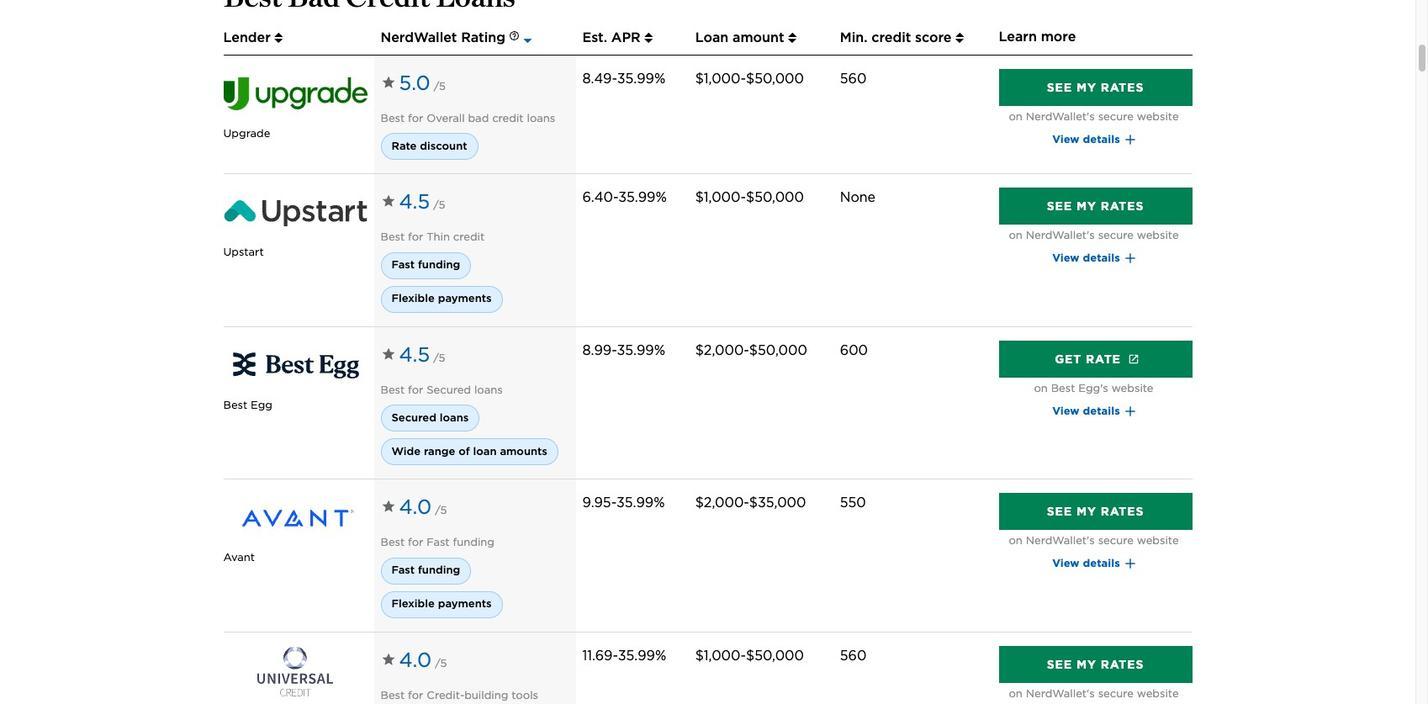 Task type: locate. For each thing, give the bounding box(es) containing it.
rated 4.5 out of 5 stars element up thin
[[381, 188, 569, 217]]

$1,000-$50,000 for 5.0
[[695, 70, 804, 86]]

rated 5 out of 5 stars element
[[381, 69, 569, 98]]

1 vertical spatial $1,000-$50,000
[[695, 189, 804, 205]]

fast
[[392, 259, 415, 271], [427, 536, 450, 549], [392, 564, 415, 577]]

flexible payments down thin
[[392, 292, 492, 305]]

range
[[424, 445, 455, 457]]

rate
[[392, 139, 417, 152]]

4 view details button from the top
[[1053, 555, 1139, 572]]

$2,000-$35,000
[[695, 495, 806, 511]]

overall
[[427, 112, 465, 124]]

flexible down best for thin credit
[[392, 292, 435, 305]]

2 flexible payments from the top
[[392, 598, 492, 610]]

4 details from the top
[[1083, 557, 1120, 570]]

rated 4 out of 5 stars element up building
[[381, 646, 569, 675]]

get rate button
[[999, 340, 1192, 377]]

35.99%
[[617, 70, 666, 86], [619, 189, 667, 205], [617, 342, 665, 358], [617, 495, 665, 511], [618, 647, 666, 663]]

funding for 4.0
[[418, 564, 460, 577]]

0 vertical spatial $1,000-
[[695, 70, 746, 86]]

3 see my rates from the top
[[1047, 505, 1144, 518]]

4 view from the top
[[1053, 557, 1080, 570]]

1 see my rates button from the top
[[999, 69, 1192, 106]]

1 vertical spatial $2,000-
[[695, 495, 749, 511]]

best
[[381, 112, 405, 124], [381, 231, 405, 243], [1051, 382, 1075, 394], [381, 384, 405, 396], [223, 398, 247, 411], [381, 536, 405, 549], [381, 689, 405, 702]]

view for none
[[1053, 252, 1080, 264]]

3 view details from the top
[[1053, 404, 1120, 417]]

/5 right 5.0
[[434, 80, 446, 92]]

fast funding for 4.5
[[392, 259, 460, 271]]

1 vertical spatial flexible payments
[[392, 598, 492, 610]]

35.99% for 11.69-
[[618, 647, 666, 663]]

1 560 from the top
[[840, 70, 867, 86]]

1 $2,000- from the top
[[695, 342, 749, 358]]

1 4.0 link from the top
[[381, 493, 435, 522]]

2 vertical spatial credit
[[453, 231, 485, 243]]

1 4.5 link from the top
[[381, 188, 433, 217]]

loans down 'best for secured loans' in the left of the page
[[440, 411, 469, 424]]

funding
[[418, 259, 460, 271], [453, 536, 495, 549], [418, 564, 460, 577]]

$2,000-
[[695, 342, 749, 358], [695, 495, 749, 511]]

best for best egg
[[223, 398, 247, 411]]

see my rates button for 4.5
[[999, 188, 1192, 225]]

0 vertical spatial flexible payments
[[392, 292, 492, 305]]

see for 4.5
[[1047, 199, 1073, 213]]

best for best for thin credit
[[381, 231, 405, 243]]

on nerdwallet's secure website
[[1009, 110, 1179, 123], [1009, 229, 1179, 242], [1009, 534, 1179, 547], [1009, 687, 1179, 700]]

3 view from the top
[[1053, 404, 1080, 417]]

learn more
[[999, 29, 1076, 45]]

2 see from the top
[[1047, 199, 1073, 213]]

2 see my rates from the top
[[1047, 199, 1144, 213]]

funding for 4.5
[[418, 259, 460, 271]]

fast funding down best for fast funding
[[392, 564, 460, 577]]

1 vertical spatial 4.0
[[399, 647, 432, 672]]

$35,000
[[749, 495, 806, 511]]

get rate link
[[999, 340, 1192, 377]]

$50,000 for 8.99-35.99%
[[749, 342, 807, 358]]

rate discount
[[392, 139, 467, 152]]

3 see my rates link from the top
[[999, 493, 1192, 530]]

0 vertical spatial 4.5 link
[[381, 188, 433, 217]]

1 view details button from the top
[[1053, 131, 1139, 148]]

get
[[1055, 352, 1082, 366]]

2 flexible from the top
[[392, 598, 435, 610]]

4.0 up best for fast funding
[[399, 495, 432, 519]]

0 horizontal spatial loans
[[440, 411, 469, 424]]

view for 550
[[1053, 557, 1080, 570]]

$1,000-$50,000
[[695, 70, 804, 86], [695, 189, 804, 205], [695, 647, 804, 663]]

1 horizontal spatial loans
[[474, 384, 503, 396]]

nerdwallet's for 4.0
[[1026, 534, 1095, 547]]

see my rates for 4.0
[[1047, 505, 1144, 518]]

best for credit-building tools
[[381, 689, 538, 702]]

2 $1,000- from the top
[[695, 189, 746, 205]]

1 vertical spatial flexible
[[392, 598, 435, 610]]

1 my from the top
[[1077, 80, 1097, 94]]

$50,000
[[746, 70, 804, 86], [746, 189, 804, 205], [749, 342, 807, 358], [746, 647, 804, 663]]

4 my from the top
[[1077, 658, 1097, 671]]

view
[[1053, 133, 1080, 145], [1053, 252, 1080, 264], [1053, 404, 1080, 417], [1053, 557, 1080, 570]]

4.5
[[399, 189, 430, 214], [399, 342, 430, 366]]

see my rates button
[[999, 69, 1192, 106], [999, 188, 1192, 225], [999, 493, 1192, 530], [999, 646, 1192, 683]]

on nerdwallet's secure website for 4.0
[[1009, 534, 1179, 547]]

560
[[840, 70, 867, 86], [840, 647, 867, 663]]

nerdwallet's for 4.5
[[1026, 229, 1095, 242]]

6.40-35.99%
[[583, 189, 667, 205]]

payments for 4.0
[[438, 598, 492, 610]]

3 details from the top
[[1083, 404, 1120, 417]]

payments down best for fast funding
[[438, 598, 492, 610]]

3 secure from the top
[[1098, 534, 1134, 547]]

1 vertical spatial rated 4 out of 5 stars element
[[381, 646, 569, 675]]

0 vertical spatial fast
[[392, 259, 415, 271]]

fast funding down best for thin credit
[[392, 259, 460, 271]]

2 rated 4.5 out of 5 stars element from the top
[[381, 340, 569, 369]]

4.0 for fast
[[399, 495, 432, 519]]

secured up wide
[[392, 411, 436, 424]]

est. apr button
[[583, 27, 653, 48]]

2 $2,000- from the top
[[695, 495, 749, 511]]

best for thin credit
[[381, 231, 485, 243]]

flexible payments down best for fast funding
[[392, 598, 492, 610]]

my for 4.0
[[1077, 505, 1097, 518]]

details
[[1083, 133, 1120, 145], [1083, 252, 1120, 264], [1083, 404, 1120, 417], [1083, 557, 1120, 570]]

4.0 up the credit-
[[399, 647, 432, 672]]

2 view details from the top
[[1053, 252, 1120, 264]]

0 vertical spatial rated 4.5 out of 5 stars element
[[381, 188, 569, 217]]

1 flexible payments from the top
[[392, 292, 492, 305]]

for
[[408, 112, 423, 124], [408, 231, 423, 243], [408, 384, 423, 396], [408, 536, 423, 549], [408, 689, 423, 702]]

1 rated 4.5 out of 5 stars element from the top
[[381, 188, 569, 217]]

nerdwallet's for 5.0
[[1026, 110, 1095, 123]]

0 vertical spatial 4.0
[[399, 495, 432, 519]]

flexible down best for fast funding
[[392, 598, 435, 610]]

view details button for 550
[[1053, 555, 1139, 572]]

rated 4.5 out of 5 stars element for 8.99-35.99%
[[381, 340, 569, 369]]

2 horizontal spatial loans
[[527, 112, 555, 124]]

see my rates for 5.0
[[1047, 80, 1144, 94]]

2 fast funding from the top
[[392, 564, 460, 577]]

1 vertical spatial credit
[[492, 112, 524, 124]]

discount
[[420, 139, 467, 152]]

website
[[1137, 110, 1179, 123], [1137, 229, 1179, 242], [1112, 382, 1154, 394], [1137, 534, 1179, 547], [1137, 687, 1179, 700]]

1 4.5 from the top
[[399, 189, 430, 214]]

2 on nerdwallet's secure website from the top
[[1009, 229, 1179, 242]]

0 vertical spatial fast funding
[[392, 259, 460, 271]]

2 my from the top
[[1077, 199, 1097, 213]]

2 4.0 link from the top
[[381, 646, 435, 675]]

$1,000-
[[695, 70, 746, 86], [695, 189, 746, 205], [695, 647, 746, 663]]

2 vertical spatial fast
[[392, 564, 415, 577]]

on for 600
[[1034, 382, 1048, 394]]

4 see my rates from the top
[[1047, 658, 1144, 671]]

2 rates from the top
[[1101, 199, 1144, 213]]

1 see my rates from the top
[[1047, 80, 1144, 94]]

3 my from the top
[[1077, 505, 1097, 518]]

1 vertical spatial payments
[[438, 598, 492, 610]]

2 vertical spatial funding
[[418, 564, 460, 577]]

2 see my rates link from the top
[[999, 188, 1192, 225]]

3 see my rates button from the top
[[999, 493, 1192, 530]]

2 horizontal spatial credit
[[872, 29, 911, 45]]

/5 for 9.95-35.99%
[[435, 504, 447, 517]]

loan
[[695, 29, 729, 45]]

bad
[[468, 112, 489, 124]]

view details button
[[1053, 131, 1139, 148], [1053, 250, 1139, 267], [1053, 403, 1139, 420], [1053, 555, 1139, 572]]

/5 for 6.40-35.99%
[[433, 199, 445, 211]]

3 on nerdwallet's secure website from the top
[[1009, 534, 1179, 547]]

1 rated 4 out of 5 stars element from the top
[[381, 493, 569, 522]]

thin
[[427, 231, 450, 243]]

2 see my rates button from the top
[[999, 188, 1192, 225]]

1 on nerdwallet's secure website from the top
[[1009, 110, 1179, 123]]

wide range of loan amounts
[[392, 445, 548, 457]]

on for 560
[[1009, 110, 1023, 123]]

/5 up thin
[[433, 199, 445, 211]]

1 secure from the top
[[1098, 110, 1134, 123]]

1 fast funding from the top
[[392, 259, 460, 271]]

8.99-
[[583, 342, 617, 358]]

flexible for 4.0
[[392, 598, 435, 610]]

0 vertical spatial $1,000-$50,000
[[695, 70, 804, 86]]

4.5 link up 'best for secured loans' in the left of the page
[[381, 340, 433, 369]]

0 vertical spatial flexible
[[392, 292, 435, 305]]

3 view details button from the top
[[1053, 403, 1139, 420]]

rate
[[1086, 352, 1121, 366]]

2 4.5 link from the top
[[381, 340, 433, 369]]

nerdwallet rating button
[[381, 27, 532, 48]]

2 secure from the top
[[1098, 229, 1134, 242]]

loans up loan
[[474, 384, 503, 396]]

1 vertical spatial 4.0 link
[[381, 646, 435, 675]]

1 vertical spatial 4.5 link
[[381, 340, 433, 369]]

1 4.0 from the top
[[399, 495, 432, 519]]

rated 4.5 out of 5 stars element up 'best for secured loans' in the left of the page
[[381, 340, 569, 369]]

credit right bad
[[492, 112, 524, 124]]

view details button for 600
[[1053, 403, 1139, 420]]

payments
[[438, 292, 492, 305], [438, 598, 492, 610]]

2 $1,000-$50,000 from the top
[[695, 189, 804, 205]]

2 4.5 from the top
[[399, 342, 430, 366]]

credit inside button
[[872, 29, 911, 45]]

amounts
[[500, 445, 548, 457]]

see my rates link for 4.5
[[999, 188, 1192, 225]]

1 view details from the top
[[1053, 133, 1120, 145]]

credit right min. at the right of the page
[[872, 29, 911, 45]]

0 vertical spatial credit
[[872, 29, 911, 45]]

website for 560
[[1137, 110, 1179, 123]]

2 4.0 from the top
[[399, 647, 432, 672]]

universal credit image
[[223, 646, 367, 696]]

1 see from the top
[[1047, 80, 1073, 94]]

loans right bad
[[527, 112, 555, 124]]

4.0 link
[[381, 493, 435, 522], [381, 646, 435, 675]]

credit right thin
[[453, 231, 485, 243]]

2 560 from the top
[[840, 647, 867, 663]]

/5 up 'best for secured loans' in the left of the page
[[433, 351, 445, 364]]

1 flexible from the top
[[392, 292, 435, 305]]

get rate
[[1055, 352, 1121, 366]]

1 vertical spatial fast
[[427, 536, 450, 549]]

4.5 for 8.99-35.99%
[[399, 342, 430, 366]]

0 vertical spatial rated 4 out of 5 stars element
[[381, 493, 569, 522]]

for for 6.40-
[[408, 231, 423, 243]]

4 see my rates button from the top
[[999, 646, 1192, 683]]

see my rates link
[[999, 69, 1192, 106], [999, 188, 1192, 225], [999, 493, 1192, 530], [999, 646, 1192, 683]]

1 view from the top
[[1053, 133, 1080, 145]]

loans
[[527, 112, 555, 124], [474, 384, 503, 396], [440, 411, 469, 424]]

rated 4 out of 5 stars element up best for fast funding
[[381, 493, 569, 522]]

secured up secured loans on the bottom of the page
[[427, 384, 471, 396]]

2 payments from the top
[[438, 598, 492, 610]]

2 vertical spatial $1,000-
[[695, 647, 746, 663]]

35.99% for 9.95-
[[617, 495, 665, 511]]

est.
[[583, 29, 607, 45]]

4.5 up best for thin credit
[[399, 189, 430, 214]]

1 rates from the top
[[1101, 80, 1144, 94]]

1 vertical spatial 560
[[840, 647, 867, 663]]

/5 inside rated 5 out of 5 stars element
[[434, 80, 446, 92]]

2 nerdwallet's from the top
[[1026, 229, 1095, 242]]

8.49-
[[583, 70, 617, 86]]

2 details from the top
[[1083, 252, 1120, 264]]

rates for 4.5
[[1101, 199, 1144, 213]]

on best egg's website
[[1034, 382, 1154, 394]]

view details for none
[[1053, 252, 1120, 264]]

/5 for 8.49-35.99%
[[434, 80, 446, 92]]

8.49-35.99%
[[583, 70, 666, 86]]

for for 8.49-
[[408, 112, 423, 124]]

4.5 link for 6.40-
[[381, 188, 433, 217]]

my
[[1077, 80, 1097, 94], [1077, 199, 1097, 213], [1077, 505, 1097, 518], [1077, 658, 1097, 671]]

rated 4 out of 5 stars element
[[381, 493, 569, 522], [381, 646, 569, 675]]

flexible payments
[[392, 292, 492, 305], [392, 598, 492, 610]]

2 vertical spatial loans
[[440, 411, 469, 424]]

4 see my rates link from the top
[[999, 646, 1192, 683]]

nerdwallet
[[381, 29, 457, 45]]

rated 4 out of 5 stars element for building
[[381, 646, 569, 675]]

nerdwallet rating
[[381, 29, 506, 45]]

$1,000-$50,000 for 4.5
[[695, 189, 804, 205]]

4.0 link for fast
[[381, 493, 435, 522]]

5.0
[[399, 70, 430, 95]]

3 rates from the top
[[1101, 505, 1144, 518]]

4.5 up 'best for secured loans' in the left of the page
[[399, 342, 430, 366]]

nerdwallet's
[[1026, 110, 1095, 123], [1026, 229, 1095, 242], [1026, 534, 1095, 547], [1026, 687, 1095, 700]]

0 vertical spatial 4.0 link
[[381, 493, 435, 522]]

3 $1,000- from the top
[[695, 647, 746, 663]]

2 for from the top
[[408, 231, 423, 243]]

upgrade
[[223, 127, 270, 139]]

website for 600
[[1112, 382, 1154, 394]]

2 view from the top
[[1053, 252, 1080, 264]]

on for 550
[[1009, 534, 1023, 547]]

see my rates link for 5.0
[[999, 69, 1192, 106]]

rates for 5.0
[[1101, 80, 1144, 94]]

1 vertical spatial rated 4.5 out of 5 stars element
[[381, 340, 569, 369]]

1 $1,000-$50,000 from the top
[[695, 70, 804, 86]]

2 view details button from the top
[[1053, 250, 1139, 267]]

0 vertical spatial 4.5
[[399, 189, 430, 214]]

see my rates for 4.5
[[1047, 199, 1144, 213]]

building
[[465, 689, 508, 702]]

1 details from the top
[[1083, 133, 1120, 145]]

1 see my rates link from the top
[[999, 69, 1192, 106]]

4.0 link up the credit-
[[381, 646, 435, 675]]

view details
[[1053, 133, 1120, 145], [1053, 252, 1120, 264], [1053, 404, 1120, 417], [1053, 557, 1120, 570]]

for for 9.95-
[[408, 536, 423, 549]]

4.0 link up best for fast funding
[[381, 493, 435, 522]]

2 rated 4 out of 5 stars element from the top
[[381, 646, 569, 675]]

1 vertical spatial $1,000-
[[695, 189, 746, 205]]

/5 up best for fast funding
[[435, 504, 447, 517]]

4 for from the top
[[408, 536, 423, 549]]

3 for from the top
[[408, 384, 423, 396]]

rated 4 out of 5 stars element for funding
[[381, 493, 569, 522]]

1 vertical spatial fast funding
[[392, 564, 460, 577]]

0 vertical spatial funding
[[418, 259, 460, 271]]

website for none
[[1137, 229, 1179, 242]]

view details for 600
[[1053, 404, 1120, 417]]

4.5 link up best for thin credit
[[381, 188, 433, 217]]

lender
[[223, 29, 271, 45]]

flexible
[[392, 292, 435, 305], [392, 598, 435, 610]]

4.0
[[399, 495, 432, 519], [399, 647, 432, 672]]

on
[[1009, 110, 1023, 123], [1009, 229, 1023, 242], [1034, 382, 1048, 394], [1009, 534, 1023, 547], [1009, 687, 1023, 700]]

1 nerdwallet's from the top
[[1026, 110, 1095, 123]]

credit
[[872, 29, 911, 45], [492, 112, 524, 124], [453, 231, 485, 243]]

see
[[1047, 80, 1073, 94], [1047, 199, 1073, 213], [1047, 505, 1073, 518], [1047, 658, 1073, 671]]

rates
[[1101, 80, 1144, 94], [1101, 199, 1144, 213], [1101, 505, 1144, 518], [1101, 658, 1144, 671]]

best for best for secured loans
[[381, 384, 405, 396]]

0 vertical spatial $2,000-
[[695, 342, 749, 358]]

35.99% for 8.49-
[[617, 70, 666, 86]]

3 nerdwallet's from the top
[[1026, 534, 1095, 547]]

1 vertical spatial 4.5
[[399, 342, 430, 366]]

rated 4.5 out of 5 stars element
[[381, 188, 569, 217], [381, 340, 569, 369]]

1 payments from the top
[[438, 292, 492, 305]]

1 for from the top
[[408, 112, 423, 124]]

avant image
[[223, 493, 367, 544]]

0 vertical spatial 560
[[840, 70, 867, 86]]

details for none
[[1083, 252, 1120, 264]]

secured
[[427, 384, 471, 396], [392, 411, 436, 424]]

fast funding for 4.0
[[392, 564, 460, 577]]

flexible payments for 4.0
[[392, 598, 492, 610]]

see my rates
[[1047, 80, 1144, 94], [1047, 199, 1144, 213], [1047, 505, 1144, 518], [1047, 658, 1144, 671]]

learn
[[999, 29, 1037, 45]]

/5
[[434, 80, 446, 92], [433, 199, 445, 211], [433, 351, 445, 364], [435, 504, 447, 517], [435, 657, 447, 669]]

5.0 link
[[381, 69, 434, 98]]

1 $1,000- from the top
[[695, 70, 746, 86]]

0 vertical spatial payments
[[438, 292, 492, 305]]

apr
[[611, 29, 641, 45]]

4 view details from the top
[[1053, 557, 1120, 570]]

2 vertical spatial $1,000-$50,000
[[695, 647, 804, 663]]

my for 5.0
[[1077, 80, 1097, 94]]

600
[[840, 342, 868, 358]]

payments down thin
[[438, 292, 492, 305]]

3 see from the top
[[1047, 505, 1073, 518]]



Task type: describe. For each thing, give the bounding box(es) containing it.
lender button
[[223, 27, 283, 48]]

best for best for overall bad credit loans
[[381, 112, 405, 124]]

$1,000- for 5.0
[[695, 70, 746, 86]]

see for 4.0
[[1047, 505, 1073, 518]]

1 vertical spatial funding
[[453, 536, 495, 549]]

min. credit score button
[[840, 27, 964, 48]]

0 horizontal spatial credit
[[453, 231, 485, 243]]

flexible payments for 4.5
[[392, 292, 492, 305]]

$2,000- for 4.5
[[695, 342, 749, 358]]

9.95-
[[583, 495, 617, 511]]

4.0 link for credit-
[[381, 646, 435, 675]]

best for secured loans
[[381, 384, 503, 396]]

view for 560
[[1053, 133, 1080, 145]]

1 horizontal spatial credit
[[492, 112, 524, 124]]

upstart image
[[223, 188, 367, 238]]

560 for 11.69-35.99%
[[840, 647, 867, 663]]

score
[[915, 29, 952, 45]]

$2,000- for 4.0
[[695, 495, 749, 511]]

view details for 550
[[1053, 557, 1120, 570]]

more
[[1041, 29, 1076, 45]]

see for 5.0
[[1047, 80, 1073, 94]]

loan
[[473, 445, 497, 457]]

bestegg image
[[223, 340, 367, 391]]

best for best for credit-building tools
[[381, 689, 405, 702]]

flexible for 4.5
[[392, 292, 435, 305]]

4 see from the top
[[1047, 658, 1073, 671]]

best for overall bad credit loans
[[381, 112, 555, 124]]

credit-
[[427, 689, 465, 702]]

secured loans
[[392, 411, 469, 424]]

avant
[[223, 551, 255, 564]]

$1,000- for 4.5
[[695, 189, 746, 205]]

tools
[[512, 689, 538, 702]]

on nerdwallet's secure website for 5.0
[[1009, 110, 1179, 123]]

4 nerdwallet's from the top
[[1026, 687, 1095, 700]]

wide
[[392, 445, 421, 457]]

amount
[[733, 29, 784, 45]]

rating
[[461, 29, 506, 45]]

/5 for 8.99-35.99%
[[433, 351, 445, 364]]

loan amount
[[695, 29, 784, 45]]

560 for 8.49-35.99%
[[840, 70, 867, 86]]

11.69-35.99%
[[583, 647, 666, 663]]

for for 8.99-
[[408, 384, 423, 396]]

9.95-35.99%
[[583, 495, 665, 511]]

min.
[[840, 29, 868, 45]]

4 secure from the top
[[1098, 687, 1134, 700]]

0 vertical spatial secured
[[427, 384, 471, 396]]

5 for from the top
[[408, 689, 423, 702]]

0 vertical spatial loans
[[527, 112, 555, 124]]

6.40-
[[583, 189, 619, 205]]

best egg
[[223, 398, 272, 411]]

website for 550
[[1137, 534, 1179, 547]]

view details button for none
[[1053, 250, 1139, 267]]

nerdwallet rating image
[[509, 31, 520, 41]]

secure for 4.0
[[1098, 534, 1134, 547]]

view for 600
[[1053, 404, 1080, 417]]

4 on nerdwallet's secure website from the top
[[1009, 687, 1179, 700]]

secure for 5.0
[[1098, 110, 1134, 123]]

rates for 4.0
[[1101, 505, 1144, 518]]

fast for 4.0
[[392, 564, 415, 577]]

details for 600
[[1083, 404, 1120, 417]]

view details for 560
[[1053, 133, 1120, 145]]

$2,000-$50,000
[[695, 342, 807, 358]]

egg
[[251, 398, 272, 411]]

see my rates button for 5.0
[[999, 69, 1192, 106]]

egg's
[[1079, 382, 1109, 394]]

11.69-
[[583, 647, 618, 663]]

$50,000 for 11.69-35.99%
[[746, 647, 804, 663]]

my for 4.5
[[1077, 199, 1097, 213]]

loan amount button
[[695, 27, 797, 48]]

rated 4.5 out of 5 stars element for 6.40-35.99%
[[381, 188, 569, 217]]

on nerdwallet's secure website for 4.5
[[1009, 229, 1179, 242]]

min. credit score
[[840, 29, 952, 45]]

payments for 4.5
[[438, 292, 492, 305]]

3 $1,000-$50,000 from the top
[[695, 647, 804, 663]]

none
[[840, 189, 876, 205]]

$50,000 for 6.40-35.99%
[[746, 189, 804, 205]]

details for 550
[[1083, 557, 1120, 570]]

fast for 4.5
[[392, 259, 415, 271]]

see my rates link for 4.0
[[999, 493, 1192, 530]]

of
[[459, 445, 470, 457]]

/5 up the credit-
[[435, 657, 447, 669]]

view details button for 560
[[1053, 131, 1139, 148]]

secure for 4.5
[[1098, 229, 1134, 242]]

best for best for fast funding
[[381, 536, 405, 549]]

upstart
[[223, 246, 264, 258]]

1 vertical spatial loans
[[474, 384, 503, 396]]

upgrade image
[[223, 69, 367, 119]]

$50,000 for 8.49-35.99%
[[746, 70, 804, 86]]

details for 560
[[1083, 133, 1120, 145]]

35.99% for 6.40-
[[619, 189, 667, 205]]

4 rates from the top
[[1101, 658, 1144, 671]]

see my rates button for 4.0
[[999, 493, 1192, 530]]

35.99% for 8.99-
[[617, 342, 665, 358]]

550
[[840, 495, 866, 511]]

on for none
[[1009, 229, 1023, 242]]

4.5 link for 8.99-
[[381, 340, 433, 369]]

4.0 for credit-
[[399, 647, 432, 672]]

best for fast funding
[[381, 536, 495, 549]]

est. apr
[[583, 29, 641, 45]]

8.99-35.99%
[[583, 342, 665, 358]]

1 vertical spatial secured
[[392, 411, 436, 424]]

4.5 for 6.40-35.99%
[[399, 189, 430, 214]]



Task type: vqa. For each thing, say whether or not it's contained in the screenshot.
Erin
no



